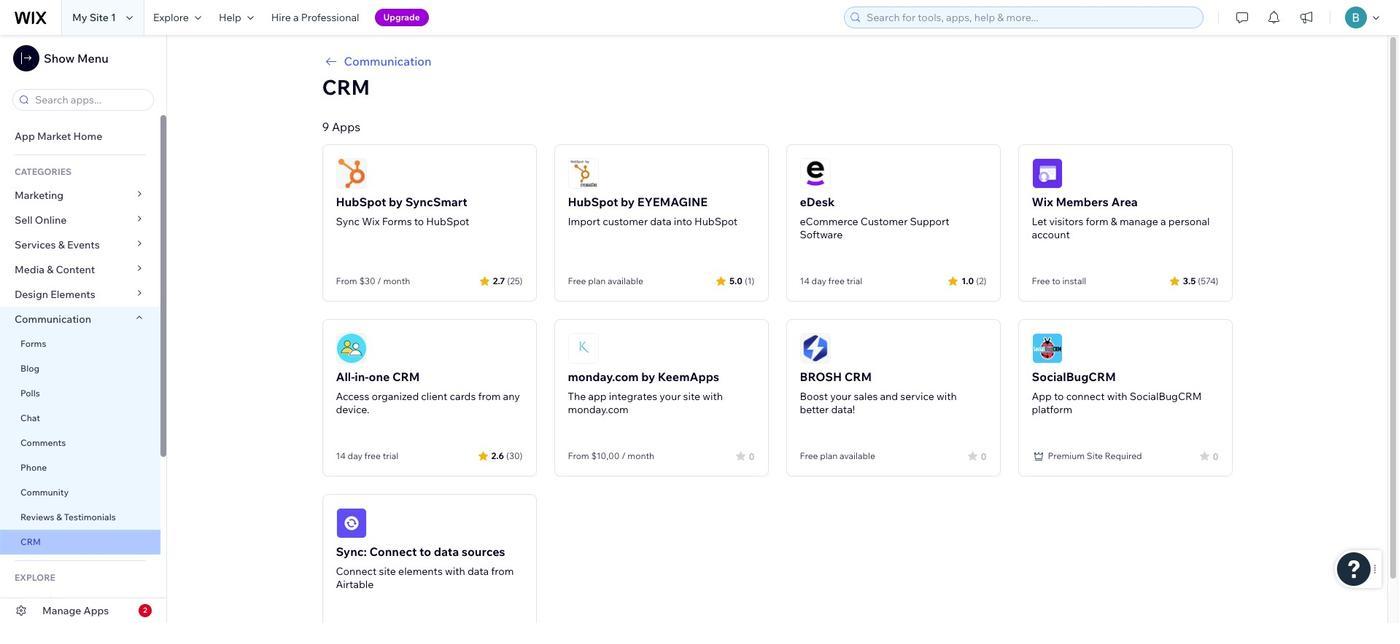 Task type: describe. For each thing, give the bounding box(es) containing it.
2.6
[[492, 451, 504, 462]]

app
[[588, 390, 607, 404]]

required
[[1105, 451, 1143, 462]]

app market home
[[15, 130, 102, 143]]

0 horizontal spatial data
[[434, 545, 459, 560]]

crm link
[[0, 531, 161, 555]]

services & events link
[[0, 233, 161, 258]]

communication inside sidebar element
[[15, 313, 94, 326]]

wix members area let visitors form & manage a personal account
[[1032, 195, 1210, 242]]

reviews
[[20, 512, 54, 523]]

personal
[[1169, 215, 1210, 228]]

hubspot by syncsmart logo image
[[336, 158, 367, 189]]

9
[[322, 120, 329, 134]]

/ for hubspot
[[378, 276, 382, 287]]

(574)
[[1198, 275, 1219, 286]]

all-
[[336, 370, 355, 385]]

edesk
[[800, 195, 835, 209]]

members
[[1056, 195, 1109, 209]]

data!
[[832, 404, 855, 417]]

a inside the wix members area let visitors form & manage a personal account
[[1161, 215, 1167, 228]]

day for ecommerce
[[812, 276, 827, 287]]

phone link
[[0, 456, 161, 481]]

free plan available for boost
[[800, 451, 876, 462]]

forms link
[[0, 332, 161, 357]]

0 horizontal spatial socialbugcrm
[[1032, 370, 1116, 385]]

hire a professional
[[271, 11, 359, 24]]

app inside app market home link
[[15, 130, 35, 143]]

your inside monday.com by keemapps the app integrates your site with monday.com
[[660, 390, 681, 404]]

14 day free trial for in-
[[336, 451, 399, 462]]

access
[[336, 390, 370, 404]]

sell
[[15, 214, 33, 227]]

polls link
[[0, 382, 161, 406]]

categories
[[15, 166, 72, 177]]

sync: connect to data sources logo image
[[336, 509, 367, 539]]

14 for ecommerce
[[800, 276, 810, 287]]

app inside the socialbugcrm app to connect with socialbugcrm platform
[[1032, 390, 1052, 404]]

crm inside 'brosh crm boost your sales and service with better data!'
[[845, 370, 872, 385]]

account
[[1032, 228, 1070, 242]]

install
[[1063, 276, 1087, 287]]

monday.com by keemapps the app integrates your site with monday.com
[[568, 370, 723, 417]]

reviews & testimonials link
[[0, 506, 161, 531]]

testimonials
[[64, 512, 116, 523]]

upgrade
[[384, 12, 420, 23]]

sync
[[336, 215, 360, 228]]

chat link
[[0, 406, 161, 431]]

service
[[901, 390, 935, 404]]

& for events
[[58, 239, 65, 252]]

into
[[674, 215, 692, 228]]

chat
[[20, 413, 40, 424]]

to inside hubspot by syncsmart sync wix forms to hubspot
[[414, 215, 424, 228]]

1.0 (2)
[[962, 275, 987, 286]]

show menu
[[44, 51, 108, 66]]

monday.com by keemapps logo image
[[568, 334, 599, 364]]

day for in-
[[348, 451, 363, 462]]

available for eyemagine
[[608, 276, 644, 287]]

blog link
[[0, 357, 161, 382]]

apps for manage apps
[[84, 605, 109, 618]]

services & events
[[15, 239, 100, 252]]

hubspot by syncsmart sync wix forms to hubspot
[[336, 195, 470, 228]]

customer
[[861, 215, 908, 228]]

hire a professional link
[[263, 0, 368, 35]]

brosh
[[800, 370, 842, 385]]

show
[[44, 51, 75, 66]]

airtable
[[336, 579, 374, 592]]

0 for monday.com by keemapps
[[749, 451, 755, 462]]

online
[[35, 214, 67, 227]]

free to install
[[1032, 276, 1087, 287]]

site for my
[[89, 11, 109, 24]]

socialbugcrm logo image
[[1032, 334, 1063, 364]]

data inside hubspot by eyemagine import customer data into hubspot
[[650, 215, 672, 228]]

support
[[910, 215, 950, 228]]

manage
[[1120, 215, 1159, 228]]

0 for brosh crm
[[981, 451, 987, 462]]

hire
[[271, 11, 291, 24]]

with inside 'brosh crm boost your sales and service with better data!'
[[937, 390, 957, 404]]

visitors
[[1050, 215, 1084, 228]]

organized
[[372, 390, 419, 404]]

better
[[800, 404, 829, 417]]

ecommerce
[[800, 215, 859, 228]]

design
[[15, 288, 48, 301]]

connect
[[1067, 390, 1105, 404]]

boost
[[800, 390, 828, 404]]

site inside sync: connect to data sources connect site elements with data from airtable
[[379, 566, 396, 579]]

free for ecommerce
[[829, 276, 845, 287]]

1
[[111, 11, 116, 24]]

sales
[[854, 390, 878, 404]]

let
[[1032, 215, 1047, 228]]

wix inside hubspot by syncsmart sync wix forms to hubspot
[[362, 215, 380, 228]]

from $30 / month
[[336, 276, 410, 287]]

trial for customer
[[847, 276, 863, 287]]

free for in-
[[365, 451, 381, 462]]

marketing link
[[0, 183, 161, 208]]

with inside the socialbugcrm app to connect with socialbugcrm platform
[[1108, 390, 1128, 404]]

available for boost
[[840, 451, 876, 462]]

free for wix members area
[[1032, 276, 1050, 287]]

brosh crm boost your sales and service with better data!
[[800, 370, 957, 417]]

market
[[37, 130, 71, 143]]

to inside the socialbugcrm app to connect with socialbugcrm platform
[[1055, 390, 1064, 404]]

media & content link
[[0, 258, 161, 282]]

help
[[219, 11, 241, 24]]

your inside 'brosh crm boost your sales and service with better data!'
[[831, 390, 852, 404]]

premium site required
[[1048, 451, 1143, 462]]

2.7
[[493, 275, 505, 286]]

from $10,00 / month
[[568, 451, 655, 462]]

trial for one
[[383, 451, 399, 462]]

5.0 (1)
[[730, 275, 755, 286]]

sell online link
[[0, 208, 161, 233]]

hubspot up import
[[568, 195, 618, 209]]

by for keemapps
[[642, 370, 655, 385]]

menu
[[77, 51, 108, 66]]

manage apps
[[42, 605, 109, 618]]

and
[[880, 390, 898, 404]]

plan for boost
[[820, 451, 838, 462]]

& for content
[[47, 263, 54, 277]]

my site 1
[[72, 11, 116, 24]]

media & content
[[15, 263, 95, 277]]

free plan available for eyemagine
[[568, 276, 644, 287]]

with inside sync: connect to data sources connect site elements with data from airtable
[[445, 566, 465, 579]]



Task type: vqa. For each thing, say whether or not it's contained in the screenshot.
the rightmost "minimum"
no



Task type: locate. For each thing, give the bounding box(es) containing it.
1 horizontal spatial site
[[1087, 451, 1103, 462]]

crm up sales
[[845, 370, 872, 385]]

polls
[[20, 388, 40, 399]]

0 vertical spatial trial
[[847, 276, 863, 287]]

sidebar element
[[0, 35, 167, 624]]

by
[[389, 195, 403, 209], [621, 195, 635, 209], [642, 370, 655, 385]]

month right $30 on the top left of page
[[384, 276, 410, 287]]

1 0 from the left
[[749, 451, 755, 462]]

free plan available down data!
[[800, 451, 876, 462]]

1 horizontal spatial wix
[[1032, 195, 1054, 209]]

with
[[703, 390, 723, 404], [937, 390, 957, 404], [1108, 390, 1128, 404], [445, 566, 465, 579]]

month for monday.com
[[628, 451, 655, 462]]

free plan available down the customer
[[568, 276, 644, 287]]

0 vertical spatial plan
[[588, 276, 606, 287]]

from left $30 on the top left of page
[[336, 276, 357, 287]]

1 horizontal spatial app
[[1032, 390, 1052, 404]]

1.0
[[962, 275, 974, 286]]

1 vertical spatial day
[[348, 451, 363, 462]]

0 horizontal spatial 14
[[336, 451, 346, 462]]

0 vertical spatial month
[[384, 276, 410, 287]]

from inside sync: connect to data sources connect site elements with data from airtable
[[491, 566, 514, 579]]

1 horizontal spatial forms
[[382, 215, 412, 228]]

to inside sync: connect to data sources connect site elements with data from airtable
[[420, 545, 431, 560]]

month for hubspot
[[384, 276, 410, 287]]

1 horizontal spatial communication link
[[322, 53, 1233, 70]]

a right hire
[[293, 11, 299, 24]]

1 vertical spatial forms
[[20, 339, 46, 350]]

blog
[[20, 363, 40, 374]]

form
[[1086, 215, 1109, 228]]

hubspot down syncsmart
[[426, 215, 470, 228]]

from for monday.com by keemapps
[[568, 451, 589, 462]]

1 vertical spatial data
[[434, 545, 459, 560]]

1 vertical spatial from
[[491, 566, 514, 579]]

1 vertical spatial communication
[[15, 313, 94, 326]]

communication
[[344, 54, 432, 69], [15, 313, 94, 326]]

connect up the elements at the left bottom
[[370, 545, 417, 560]]

free down the better
[[800, 451, 818, 462]]

syncsmart
[[405, 195, 467, 209]]

Search for tools, apps, help & more... field
[[863, 7, 1199, 28]]

site for premium
[[1087, 451, 1103, 462]]

1 vertical spatial available
[[840, 451, 876, 462]]

socialbugcrm up connect
[[1032, 370, 1116, 385]]

(25)
[[507, 275, 523, 286]]

1 vertical spatial connect
[[336, 566, 377, 579]]

2
[[143, 606, 147, 616]]

forms inside hubspot by syncsmart sync wix forms to hubspot
[[382, 215, 412, 228]]

site right premium
[[1087, 451, 1103, 462]]

free plan available
[[568, 276, 644, 287], [800, 451, 876, 462]]

socialbugcrm up required
[[1130, 390, 1202, 404]]

your down keemapps
[[660, 390, 681, 404]]

plan down data!
[[820, 451, 838, 462]]

crm inside the all-in-one crm access organized client cards from any device.
[[393, 370, 420, 385]]

apps
[[332, 120, 361, 134], [84, 605, 109, 618]]

forms
[[382, 215, 412, 228], [20, 339, 46, 350]]

to up the elements at the left bottom
[[420, 545, 431, 560]]

3 0 from the left
[[1213, 451, 1219, 462]]

1 horizontal spatial free
[[829, 276, 845, 287]]

plan down import
[[588, 276, 606, 287]]

communication down upgrade button
[[344, 54, 432, 69]]

1 horizontal spatial available
[[840, 451, 876, 462]]

by inside monday.com by keemapps the app integrates your site with monday.com
[[642, 370, 655, 385]]

2 horizontal spatial 0
[[1213, 451, 1219, 462]]

trial
[[847, 276, 863, 287], [383, 451, 399, 462]]

9 apps
[[322, 120, 361, 134]]

/ for monday.com
[[622, 451, 626, 462]]

app left connect
[[1032, 390, 1052, 404]]

free left the install
[[1032, 276, 1050, 287]]

1 vertical spatial communication link
[[0, 307, 161, 332]]

0 horizontal spatial /
[[378, 276, 382, 287]]

cards
[[450, 390, 476, 404]]

0 vertical spatial monday.com
[[568, 370, 639, 385]]

with down keemapps
[[703, 390, 723, 404]]

1 horizontal spatial a
[[1161, 215, 1167, 228]]

1 horizontal spatial free plan available
[[800, 451, 876, 462]]

with right connect
[[1108, 390, 1128, 404]]

1 vertical spatial socialbugcrm
[[1130, 390, 1202, 404]]

socialbugcrm app to connect with socialbugcrm platform
[[1032, 370, 1202, 417]]

a right manage
[[1161, 215, 1167, 228]]

1 horizontal spatial /
[[622, 451, 626, 462]]

site left the 1
[[89, 11, 109, 24]]

1 vertical spatial trial
[[383, 451, 399, 462]]

& right media
[[47, 263, 54, 277]]

0 vertical spatial wix
[[1032, 195, 1054, 209]]

0 horizontal spatial your
[[660, 390, 681, 404]]

1 vertical spatial apps
[[84, 605, 109, 618]]

free for hubspot by eyemagine
[[568, 276, 586, 287]]

elements
[[399, 566, 443, 579]]

wix right sync
[[362, 215, 380, 228]]

1 your from the left
[[660, 390, 681, 404]]

by for eyemagine
[[621, 195, 635, 209]]

0 horizontal spatial communication
[[15, 313, 94, 326]]

brosh crm logo image
[[800, 334, 831, 364]]

0 vertical spatial free plan available
[[568, 276, 644, 287]]

1 monday.com from the top
[[568, 370, 639, 385]]

2.7 (25)
[[493, 275, 523, 286]]

0 vertical spatial 14
[[800, 276, 810, 287]]

client
[[421, 390, 448, 404]]

explore
[[153, 11, 189, 24]]

show menu button
[[13, 45, 108, 72]]

upgrade button
[[375, 9, 429, 26]]

a
[[293, 11, 299, 24], [1161, 215, 1167, 228]]

1 vertical spatial a
[[1161, 215, 1167, 228]]

0 horizontal spatial site
[[379, 566, 396, 579]]

free for brosh crm
[[800, 451, 818, 462]]

available down data!
[[840, 451, 876, 462]]

0 horizontal spatial forms
[[20, 339, 46, 350]]

1 horizontal spatial by
[[621, 195, 635, 209]]

1 horizontal spatial apps
[[332, 120, 361, 134]]

0 horizontal spatial wix
[[362, 215, 380, 228]]

by inside hubspot by eyemagine import customer data into hubspot
[[621, 195, 635, 209]]

1 horizontal spatial 14
[[800, 276, 810, 287]]

/
[[378, 276, 382, 287], [622, 451, 626, 462]]

by inside hubspot by syncsmart sync wix forms to hubspot
[[389, 195, 403, 209]]

to down syncsmart
[[414, 215, 424, 228]]

my
[[72, 11, 87, 24]]

plan for eyemagine
[[588, 276, 606, 287]]

one
[[369, 370, 390, 385]]

0 horizontal spatial month
[[384, 276, 410, 287]]

integrates
[[609, 390, 658, 404]]

with right the service
[[937, 390, 957, 404]]

all-in-one crm logo image
[[336, 334, 367, 364]]

media
[[15, 263, 45, 277]]

14 day free trial down device.
[[336, 451, 399, 462]]

3.5 (574)
[[1183, 275, 1219, 286]]

apps right 9
[[332, 120, 361, 134]]

device.
[[336, 404, 370, 417]]

data up the elements at the left bottom
[[434, 545, 459, 560]]

& right reviews
[[56, 512, 62, 523]]

from for hubspot by syncsmart
[[336, 276, 357, 287]]

app market home link
[[0, 124, 161, 149]]

communication link
[[322, 53, 1233, 70], [0, 307, 161, 332]]

1 horizontal spatial your
[[831, 390, 852, 404]]

0 horizontal spatial day
[[348, 451, 363, 462]]

2 horizontal spatial by
[[642, 370, 655, 385]]

& right form
[[1111, 215, 1118, 228]]

0 vertical spatial site
[[89, 11, 109, 24]]

2 horizontal spatial free
[[1032, 276, 1050, 287]]

site down keemapps
[[683, 390, 701, 404]]

1 vertical spatial 14 day free trial
[[336, 451, 399, 462]]

area
[[1112, 195, 1138, 209]]

day down device.
[[348, 451, 363, 462]]

by for syncsmart
[[389, 195, 403, 209]]

reviews & testimonials
[[20, 512, 116, 523]]

(2)
[[977, 275, 987, 286]]

to left the install
[[1052, 276, 1061, 287]]

/ right $30 on the top left of page
[[378, 276, 382, 287]]

apps for 9 apps
[[332, 120, 361, 134]]

0 vertical spatial a
[[293, 11, 299, 24]]

wix members area logo image
[[1032, 158, 1063, 189]]

connect
[[370, 545, 417, 560], [336, 566, 377, 579]]

0 vertical spatial available
[[608, 276, 644, 287]]

the
[[568, 390, 586, 404]]

1 vertical spatial month
[[628, 451, 655, 462]]

community
[[20, 487, 69, 498]]

0 horizontal spatial by
[[389, 195, 403, 209]]

0 horizontal spatial 0
[[749, 451, 755, 462]]

from
[[478, 390, 501, 404], [491, 566, 514, 579]]

by up the customer
[[621, 195, 635, 209]]

crm up organized
[[393, 370, 420, 385]]

hubspot by eyemagine logo image
[[568, 158, 599, 189]]

0 horizontal spatial app
[[15, 130, 35, 143]]

0 horizontal spatial available
[[608, 276, 644, 287]]

connect down sync:
[[336, 566, 377, 579]]

from left $10,00
[[568, 451, 589, 462]]

1 horizontal spatial 0
[[981, 451, 987, 462]]

0 horizontal spatial free
[[568, 276, 586, 287]]

with inside monday.com by keemapps the app integrates your site with monday.com
[[703, 390, 723, 404]]

1 vertical spatial /
[[622, 451, 626, 462]]

day down software
[[812, 276, 827, 287]]

site left the elements at the left bottom
[[379, 566, 396, 579]]

0 vertical spatial socialbugcrm
[[1032, 370, 1116, 385]]

premium
[[1048, 451, 1085, 462]]

wix inside the wix members area let visitors form & manage a personal account
[[1032, 195, 1054, 209]]

professional
[[301, 11, 359, 24]]

1 vertical spatial site
[[379, 566, 396, 579]]

hubspot
[[336, 195, 386, 209], [568, 195, 618, 209], [426, 215, 470, 228], [695, 215, 738, 228]]

with down sources at the left bottom
[[445, 566, 465, 579]]

your left sales
[[831, 390, 852, 404]]

trial down the ecommerce
[[847, 276, 863, 287]]

by up integrates
[[642, 370, 655, 385]]

0 vertical spatial forms
[[382, 215, 412, 228]]

available down the customer
[[608, 276, 644, 287]]

team picks
[[15, 595, 68, 609]]

1 horizontal spatial communication
[[344, 54, 432, 69]]

1 vertical spatial 14
[[336, 451, 346, 462]]

14 day free trial down software
[[800, 276, 863, 287]]

2 vertical spatial data
[[468, 566, 489, 579]]

0 vertical spatial day
[[812, 276, 827, 287]]

14 down device.
[[336, 451, 346, 462]]

1 horizontal spatial site
[[683, 390, 701, 404]]

keemapps
[[658, 370, 719, 385]]

crm
[[322, 74, 370, 100], [393, 370, 420, 385], [845, 370, 872, 385], [20, 537, 41, 548]]

0 vertical spatial from
[[336, 276, 357, 287]]

free down import
[[568, 276, 586, 287]]

0 vertical spatial communication link
[[322, 53, 1233, 70]]

1 horizontal spatial 14 day free trial
[[800, 276, 863, 287]]

team picks link
[[0, 590, 161, 614]]

monday.com up app
[[568, 370, 639, 385]]

& inside the wix members area let visitors form & manage a personal account
[[1111, 215, 1118, 228]]

1 horizontal spatial data
[[468, 566, 489, 579]]

wix up let
[[1032, 195, 1054, 209]]

customer
[[603, 215, 648, 228]]

0 vertical spatial site
[[683, 390, 701, 404]]

monday.com
[[568, 370, 639, 385], [568, 404, 629, 417]]

sync:
[[336, 545, 367, 560]]

1 vertical spatial wix
[[362, 215, 380, 228]]

2 your from the left
[[831, 390, 852, 404]]

crm up the 9 apps
[[322, 74, 370, 100]]

/ right $10,00
[[622, 451, 626, 462]]

0 horizontal spatial from
[[336, 276, 357, 287]]

0 vertical spatial data
[[650, 215, 672, 228]]

in-
[[355, 370, 369, 385]]

communication down design elements
[[15, 313, 94, 326]]

software
[[800, 228, 843, 242]]

2 horizontal spatial data
[[650, 215, 672, 228]]

0 horizontal spatial free plan available
[[568, 276, 644, 287]]

apps right manage
[[84, 605, 109, 618]]

trial down organized
[[383, 451, 399, 462]]

1 vertical spatial site
[[1087, 451, 1103, 462]]

data down sources at the left bottom
[[468, 566, 489, 579]]

1 horizontal spatial socialbugcrm
[[1130, 390, 1202, 404]]

from down sources at the left bottom
[[491, 566, 514, 579]]

(30)
[[506, 451, 523, 462]]

1 horizontal spatial plan
[[820, 451, 838, 462]]

apps inside sidebar element
[[84, 605, 109, 618]]

0 horizontal spatial free
[[365, 451, 381, 462]]

app left market
[[15, 130, 35, 143]]

crm inside sidebar element
[[20, 537, 41, 548]]

0 horizontal spatial site
[[89, 11, 109, 24]]

0 horizontal spatial a
[[293, 11, 299, 24]]

1 horizontal spatial from
[[568, 451, 589, 462]]

hubspot right into
[[695, 215, 738, 228]]

free
[[829, 276, 845, 287], [365, 451, 381, 462]]

1 horizontal spatial day
[[812, 276, 827, 287]]

monday.com up $10,00
[[568, 404, 629, 417]]

from
[[336, 276, 357, 287], [568, 451, 589, 462]]

forms down syncsmart
[[382, 215, 412, 228]]

month right $10,00
[[628, 451, 655, 462]]

events
[[67, 239, 100, 252]]

0 vertical spatial from
[[478, 390, 501, 404]]

from left any
[[478, 390, 501, 404]]

$10,00
[[591, 451, 620, 462]]

& for testimonials
[[56, 512, 62, 523]]

0 horizontal spatial plan
[[588, 276, 606, 287]]

edesk ecommerce customer support software
[[800, 195, 950, 242]]

forms up blog at the bottom left of the page
[[20, 339, 46, 350]]

1 horizontal spatial trial
[[847, 276, 863, 287]]

team
[[15, 595, 41, 609]]

0 vertical spatial apps
[[332, 120, 361, 134]]

1 vertical spatial free
[[365, 451, 381, 462]]

2.6 (30)
[[492, 451, 523, 462]]

to left connect
[[1055, 390, 1064, 404]]

edesk logo image
[[800, 158, 831, 189]]

by left syncsmart
[[389, 195, 403, 209]]

0 vertical spatial communication
[[344, 54, 432, 69]]

1 vertical spatial plan
[[820, 451, 838, 462]]

from inside the all-in-one crm access organized client cards from any device.
[[478, 390, 501, 404]]

1 vertical spatial from
[[568, 451, 589, 462]]

0 vertical spatial 14 day free trial
[[800, 276, 863, 287]]

crm down reviews
[[20, 537, 41, 548]]

0 vertical spatial /
[[378, 276, 382, 287]]

0 horizontal spatial 14 day free trial
[[336, 451, 399, 462]]

phone
[[20, 463, 47, 474]]

14 for in-
[[336, 451, 346, 462]]

0 horizontal spatial communication link
[[0, 307, 161, 332]]

3.5
[[1183, 275, 1196, 286]]

2 monday.com from the top
[[568, 404, 629, 417]]

data left into
[[650, 215, 672, 228]]

14 down software
[[800, 276, 810, 287]]

sell online
[[15, 214, 67, 227]]

Search apps... field
[[31, 90, 149, 110]]

hubspot up sync
[[336, 195, 386, 209]]

forms inside sidebar element
[[20, 339, 46, 350]]

help button
[[210, 0, 263, 35]]

0 vertical spatial free
[[829, 276, 845, 287]]

0 horizontal spatial trial
[[383, 451, 399, 462]]

site inside monday.com by keemapps the app integrates your site with monday.com
[[683, 390, 701, 404]]

to
[[414, 215, 424, 228], [1052, 276, 1061, 287], [1055, 390, 1064, 404], [420, 545, 431, 560]]

platform
[[1032, 404, 1073, 417]]

free down software
[[829, 276, 845, 287]]

14 day free trial for ecommerce
[[800, 276, 863, 287]]

1 horizontal spatial month
[[628, 451, 655, 462]]

comments link
[[0, 431, 161, 456]]

hubspot by eyemagine import customer data into hubspot
[[568, 195, 738, 228]]

& left events
[[58, 239, 65, 252]]

month
[[384, 276, 410, 287], [628, 451, 655, 462]]

explore
[[15, 573, 55, 584]]

2 0 from the left
[[981, 451, 987, 462]]

0 for socialbugcrm
[[1213, 451, 1219, 462]]

free down device.
[[365, 451, 381, 462]]

marketing
[[15, 189, 64, 202]]

0 vertical spatial connect
[[370, 545, 417, 560]]

your
[[660, 390, 681, 404], [831, 390, 852, 404]]



